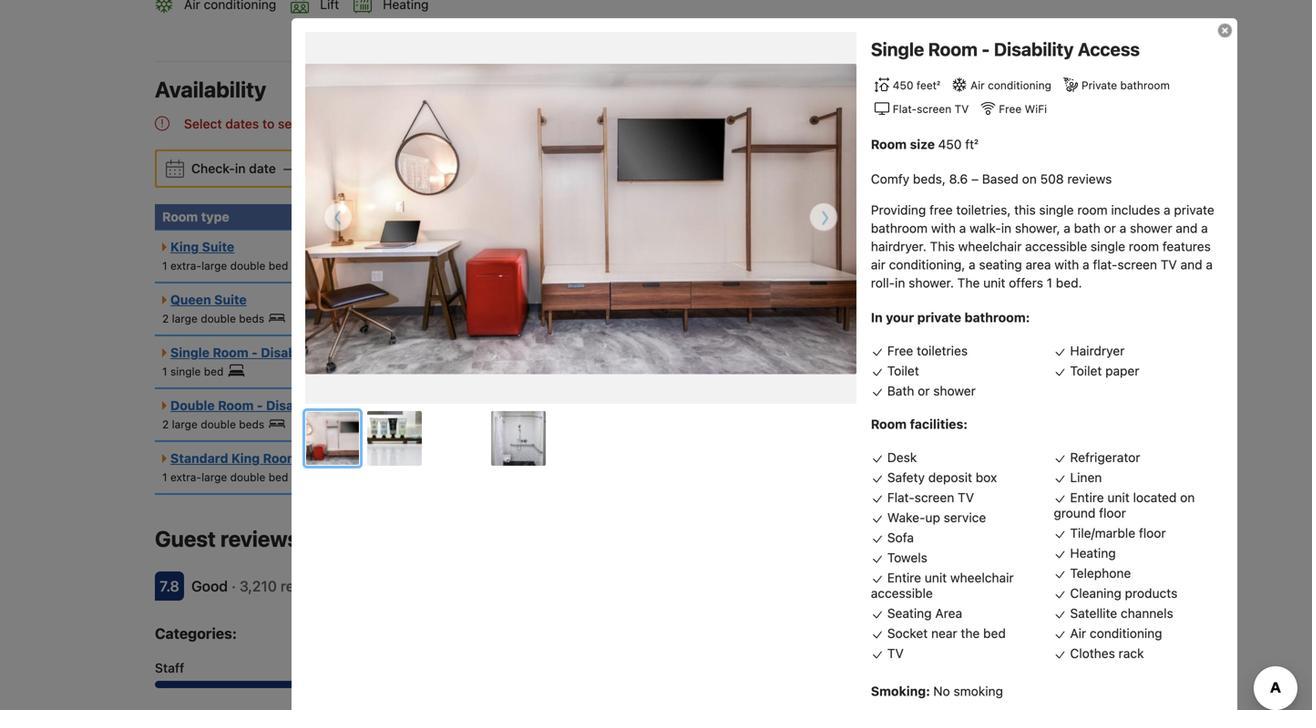 Task type: locate. For each thing, give the bounding box(es) containing it.
1 vertical spatial single room - disability access
[[171, 345, 368, 360]]

0 horizontal spatial unit
[[925, 570, 947, 585]]

450 left feet²
[[893, 79, 914, 91]]

4
[[771, 299, 778, 311], [771, 404, 778, 417]]

king
[[171, 239, 199, 254], [232, 451, 260, 466]]

extra- down king suite 'link'
[[170, 259, 202, 272]]

single room - disability access link
[[162, 345, 368, 360]]

2 4 adults, 3 children element from the top
[[747, 397, 850, 417]]

disability
[[995, 38, 1074, 60], [261, 345, 320, 360], [266, 398, 325, 413]]

1 horizontal spatial ​
[[971, 417, 972, 432]]

1 vertical spatial reviews
[[221, 526, 299, 552]]

room up feet²
[[929, 38, 978, 60]]

1 inside 'providing free toiletries, this single room includes a private bathroom with a walk-in shower, a bath or a shower and a hairdryer. this wheelchair accessible single room features air conditioning, a seating area with a flat-screen tv and a roll-in shower. the unit offers 1 bed.'
[[1047, 275, 1053, 291]]

- for 2 large double beds
[[257, 398, 263, 413]]

1 vertical spatial availability
[[1083, 533, 1147, 548]]

1 extra-large double bed down king suite
[[162, 259, 288, 272]]

extra- for king
[[170, 259, 202, 272]]

1 2 from the top
[[162, 312, 169, 325]]

flat-screen tv down feet²
[[893, 103, 970, 115]]

2 toilet from the left
[[1071, 363, 1103, 379]]

room down includes
[[1130, 239, 1160, 254]]

1 extra- from the top
[[170, 259, 202, 272]]

2 4 from the top
[[771, 404, 778, 417]]

flat- down 450 feet² at top
[[893, 103, 917, 115]]

single up flat-
[[1091, 239, 1126, 254]]

free left "wifi"
[[1000, 103, 1022, 115]]

1 4 from the top
[[771, 299, 778, 311]]

2 2 from the top
[[162, 418, 169, 431]]

reviews right 3,210
[[281, 578, 332, 595]]

wheelchair down the walk-
[[959, 239, 1022, 254]]

0 horizontal spatial this
[[303, 116, 325, 131]]

unit inside 'providing free toiletries, this single room includes a private bathroom with a walk-in shower, a bath or a shower and a hairdryer. this wheelchair accessible single room features air conditioning, a seating area with a flat-screen tv and a roll-in shower. the unit offers 1 bed.'
[[984, 275, 1006, 291]]

2 for double room - disability access
[[162, 418, 169, 431]]

with up bed. in the top of the page
[[1055, 257, 1080, 272]]

2 extra- from the top
[[170, 471, 202, 484]]

2
[[162, 312, 169, 325], [162, 418, 169, 431]]

1 vertical spatial shower
[[934, 384, 976, 399]]

entire inside entire unit located on ground floor
[[1071, 490, 1105, 505]]

free
[[1000, 103, 1022, 115], [888, 343, 914, 358]]

unit for entire unit wheelchair accessible
[[925, 570, 947, 585]]

unit inside entire unit located on ground floor
[[1108, 490, 1130, 505]]

single up 450 feet² at top
[[871, 38, 925, 60]]

single
[[871, 38, 925, 60], [171, 345, 210, 360]]

suite down "type"
[[202, 239, 235, 254]]

standard king room
[[171, 451, 299, 466]]

reviews
[[1068, 172, 1113, 187], [221, 526, 299, 552], [281, 578, 332, 595]]

1 vertical spatial disability
[[261, 345, 320, 360]]

0 vertical spatial 2 large double beds
[[162, 312, 265, 325]]

screen inside 'providing free toiletries, this single room includes a private bathroom with a walk-in shower, a bath or a shower and a hairdryer. this wheelchair accessible single room features air conditioning, a seating area with a flat-screen tv and a roll-in shower. the unit offers 1 bed.'
[[1118, 257, 1158, 272]]

1 vertical spatial access
[[323, 345, 368, 360]]

unit inside entire unit wheelchair accessible
[[925, 570, 947, 585]]

bath or shower
[[888, 384, 976, 399]]

+ inside 2 adults, 1 child element
[[784, 245, 791, 258]]

and down features
[[1181, 257, 1203, 272]]

entire for entire unit wheelchair accessible
[[888, 570, 922, 585]]

1 beds from the top
[[239, 312, 265, 325]]

offers
[[1010, 275, 1044, 291]]

feet²
[[917, 79, 941, 91]]

shower
[[1131, 221, 1173, 236], [934, 384, 976, 399]]

0 vertical spatial room
[[1078, 203, 1108, 218]]

double down king suite
[[230, 259, 266, 272]]

bed
[[269, 259, 288, 272], [204, 365, 224, 378], [269, 471, 288, 484], [984, 626, 1007, 641]]

bathroom
[[1121, 79, 1171, 91], [871, 221, 928, 236]]

channels
[[1121, 606, 1174, 621]]

shower.
[[909, 275, 955, 291]]

0 vertical spatial this
[[303, 116, 325, 131]]

air conditioning down the satellite channels
[[1071, 626, 1163, 641]]

extra- for standard
[[170, 471, 202, 484]]

1 4 adults, 3 children element from the top
[[747, 291, 850, 311]]

3,210
[[240, 578, 277, 595]]

1 date from the left
[[249, 161, 276, 176]]

queen suite
[[171, 292, 247, 307]]

free for free toiletries
[[888, 343, 914, 358]]

bathroom up hairdryer.
[[871, 221, 928, 236]]

2 vertical spatial disability
[[266, 398, 325, 413]]

8.6
[[950, 172, 969, 187]]

wheelchair inside 'providing free toiletries, this single room includes a private bathroom with a walk-in shower, a bath or a shower and a hairdryer. this wheelchair accessible single room features air conditioning, a seating area with a flat-screen tv and a roll-in shower. the unit offers 1 bed.'
[[959, 239, 1022, 254]]

1 vertical spatial free
[[888, 343, 914, 358]]

private bathroom
[[1082, 79, 1171, 91]]

1 vertical spatial this
[[1015, 203, 1036, 218]]

1 vertical spatial × 4
[[762, 404, 778, 417]]

2 vertical spatial reviews
[[281, 578, 332, 595]]

tile/marble
[[1071, 526, 1136, 541]]

near
[[932, 626, 958, 641]]

0 horizontal spatial availability
[[395, 116, 458, 131]]

0 vertical spatial with
[[932, 221, 956, 236]]

1 horizontal spatial date
[[368, 161, 395, 176]]

large down queen at top
[[172, 312, 198, 325]]

2 2 large double beds from the top
[[162, 418, 265, 431]]

2 vertical spatial unit
[[925, 570, 947, 585]]

good · 3,210 reviews
[[191, 578, 332, 595]]

screen down includes
[[1118, 257, 1158, 272]]

2 down queen suite link
[[162, 312, 169, 325]]

0 vertical spatial suite
[[202, 239, 235, 254]]

1 horizontal spatial accessible
[[1026, 239, 1088, 254]]

size
[[910, 137, 936, 152]]

entire inside entire unit wheelchair accessible
[[888, 570, 922, 585]]

0 vertical spatial in
[[235, 161, 246, 176]]

king suite link
[[162, 239, 235, 254]]

room up bath at the right
[[1078, 203, 1108, 218]]

room up king suite 'link'
[[162, 209, 198, 224]]

rack
[[1119, 646, 1145, 661]]

on
[[1023, 172, 1037, 187], [1181, 490, 1196, 505]]

includes
[[1112, 203, 1161, 218]]

1 × 4 from the top
[[762, 299, 778, 311]]

check- right —
[[302, 161, 345, 176]]

bathroom right private
[[1121, 79, 1171, 91]]

this up the shower,
[[1015, 203, 1036, 218]]

1 horizontal spatial air
[[1071, 626, 1087, 641]]

1 down queen suite link
[[162, 365, 167, 378]]

this
[[931, 239, 955, 254]]

located
[[1134, 490, 1178, 505]]

refrigerator
[[1071, 450, 1141, 465]]

2 vertical spatial access
[[328, 398, 373, 413]]

entire up the 'ground'
[[1071, 490, 1105, 505]]

disability for 2 large double beds
[[266, 398, 325, 413]]

screen up 'up'
[[915, 490, 955, 505]]

smoking: ​ no smoking
[[871, 684, 1004, 699]]

cleaning
[[1071, 586, 1122, 601]]

450 left "ft²" on the top
[[939, 137, 962, 152]]

and up features
[[1177, 221, 1198, 236]]

check-
[[191, 161, 235, 176], [302, 161, 345, 176]]

private
[[1175, 203, 1215, 218], [918, 310, 962, 325]]

double down double
[[201, 418, 236, 431]]

satellite
[[1071, 606, 1118, 621]]

air conditioning
[[971, 79, 1052, 91], [1071, 626, 1163, 641]]

1 left bed. in the top of the page
[[1047, 275, 1053, 291]]

a up features
[[1202, 221, 1209, 236]]

tv down socket
[[888, 646, 904, 661]]

1 vertical spatial air conditioning
[[1071, 626, 1163, 641]]

beds up single room - disability access 'link'
[[239, 312, 265, 325]]

flat-screen tv up 'up'
[[888, 490, 975, 505]]

safety
[[888, 470, 925, 485]]

1 1 extra-large double bed from the top
[[162, 259, 288, 272]]

seating
[[980, 257, 1023, 272]]

1 horizontal spatial air conditioning
[[1071, 626, 1163, 641]]

see availability button
[[1046, 524, 1158, 557]]

floor down located
[[1140, 526, 1167, 541]]

disability up the double room - disability access
[[261, 345, 320, 360]]

king right standard
[[232, 451, 260, 466]]

2 large double beds down queen suite
[[162, 312, 265, 325]]

this inside 'providing free toiletries, this single room includes a private bathroom with a walk-in shower, a bath or a shower and a hairdryer. this wheelchair accessible single room features air conditioning, a seating area with a flat-screen tv and a roll-in shower. the unit offers 1 bed.'
[[1015, 203, 1036, 218]]

photo of single room - disability access #1 image
[[305, 64, 857, 374], [306, 412, 361, 467]]

0 horizontal spatial single
[[171, 345, 210, 360]]

room down the double room - disability access
[[263, 451, 299, 466]]

suite right queen at top
[[214, 292, 247, 307]]

access
[[1078, 38, 1141, 60], [323, 345, 368, 360], [328, 398, 373, 413]]

with up this
[[932, 221, 956, 236]]

2 date from the left
[[368, 161, 395, 176]]

your
[[886, 310, 915, 325]]

1 vertical spatial unit
[[1108, 490, 1130, 505]]

unit down seating
[[984, 275, 1006, 291]]

0 horizontal spatial room
[[1078, 203, 1108, 218]]

free down your
[[888, 343, 914, 358]]

screen down feet²
[[917, 103, 952, 115]]

1 vertical spatial private
[[918, 310, 962, 325]]

ft²
[[966, 137, 979, 152]]

1 horizontal spatial bathroom
[[1121, 79, 1171, 91]]

+ for queen suite
[[785, 298, 792, 311]]

guest
[[155, 526, 216, 552]]

0 vertical spatial × 4
[[762, 299, 778, 311]]

or right bath
[[918, 384, 931, 399]]

1 vertical spatial entire
[[888, 570, 922, 585]]

extra- down standard
[[170, 471, 202, 484]]

0 horizontal spatial check-
[[191, 161, 235, 176]]

1 2 large double beds from the top
[[162, 312, 265, 325]]

2 large double beds down double
[[162, 418, 265, 431]]

0 vertical spatial wheelchair
[[959, 239, 1022, 254]]

4 adults, 3 children element for double room - disability access
[[747, 397, 850, 417]]

unit up tile/marble floor
[[1108, 490, 1130, 505]]

single up double
[[170, 365, 201, 378]]

entire for entire unit located on ground floor
[[1071, 490, 1105, 505]]

1 vertical spatial in
[[1002, 221, 1012, 236]]

access for 1 single bed
[[323, 345, 368, 360]]

conditioning down the satellite channels
[[1090, 626, 1163, 641]]

toilet up bath
[[888, 363, 920, 379]]

1 up guest
[[162, 471, 167, 484]]

1 horizontal spatial this
[[1015, 203, 1036, 218]]

2 adults, 1 child element
[[747, 238, 824, 258]]

1 vertical spatial on
[[1181, 490, 1196, 505]]

flat- down safety
[[888, 490, 915, 505]]

1 horizontal spatial with
[[1055, 257, 1080, 272]]

0 horizontal spatial conditioning
[[988, 79, 1052, 91]]

area
[[1026, 257, 1052, 272]]

date left —
[[249, 161, 276, 176]]

or right bath at the right
[[1105, 221, 1117, 236]]

bathroom inside 'providing free toiletries, this single room includes a private bathroom with a walk-in shower, a bath or a shower and a hairdryer. this wheelchair accessible single room features air conditioning, a seating area with a flat-screen tv and a roll-in shower. the unit offers 1 bed.'
[[871, 221, 928, 236]]

walk-
[[970, 221, 1002, 236]]

0 vertical spatial access
[[1078, 38, 1141, 60]]

1 vertical spatial and
[[1177, 221, 1198, 236]]

tv up service
[[958, 490, 975, 505]]

​
[[971, 417, 972, 432], [934, 684, 934, 699]]

0 horizontal spatial date
[[249, 161, 276, 176]]

1 vertical spatial with
[[1055, 257, 1080, 272]]

-
[[982, 38, 991, 60], [252, 345, 258, 360], [257, 398, 263, 413]]

beds,
[[914, 172, 946, 187]]

1 vertical spatial single
[[1091, 239, 1126, 254]]

disability down single room - disability access 'link'
[[266, 398, 325, 413]]

4 adults, 3 children element
[[747, 291, 850, 311], [747, 397, 850, 417]]

in left shower.
[[896, 275, 906, 291]]

accessible up the area
[[1026, 239, 1088, 254]]

room up search
[[871, 137, 907, 152]]

reviews up 3,210
[[221, 526, 299, 552]]

free wifi
[[1000, 103, 1048, 115]]

review categories element
[[155, 623, 237, 645]]

0 horizontal spatial bathroom
[[871, 221, 928, 236]]

0 horizontal spatial king
[[171, 239, 199, 254]]

number
[[747, 209, 798, 224]]

0 vertical spatial and
[[461, 116, 484, 131]]

wake-up service
[[888, 510, 987, 525]]

see
[[278, 116, 299, 131]]

4 adults, 3 children element for queen suite
[[747, 291, 850, 311]]

private inside 'providing free toiletries, this single room includes a private bathroom with a walk-in shower, a bath or a shower and a hairdryer. this wheelchair accessible single room features air conditioning, a seating area with a flat-screen tv and a roll-in shower. the unit offers 1 bed.'
[[1175, 203, 1215, 218]]

0 horizontal spatial free
[[888, 343, 914, 358]]

in down dates
[[235, 161, 246, 176]]

1 vertical spatial extra-
[[170, 471, 202, 484]]

1 vertical spatial flat-
[[888, 490, 915, 505]]

check-out date button
[[294, 152, 403, 185]]

beds for suite
[[239, 312, 265, 325]]

a left the walk-
[[960, 221, 967, 236]]

1 horizontal spatial 450
[[939, 137, 962, 152]]

availability
[[395, 116, 458, 131], [1083, 533, 1147, 548]]

0 vertical spatial 4
[[771, 299, 778, 311]]

1 vertical spatial suite
[[214, 292, 247, 307]]

1 vertical spatial photo of single room - disability access #1 image
[[306, 412, 361, 467]]

2 1 extra-large double bed from the top
[[162, 471, 288, 484]]

accessible up seating
[[871, 586, 934, 601]]

reviews right 508
[[1068, 172, 1113, 187]]

shower inside 'providing free toiletries, this single room includes a private bathroom with a walk-in shower, a bath or a shower and a hairdryer. this wheelchair accessible single room features air conditioning, a seating area with a flat-screen tv and a roll-in shower. the unit offers 1 bed.'
[[1131, 221, 1173, 236]]

tv up "ft²" on the top
[[955, 103, 970, 115]]

guest reviews
[[155, 526, 299, 552]]

toiletries,
[[957, 203, 1012, 218]]

0 vertical spatial +
[[784, 245, 791, 258]]

1 vertical spatial bathroom
[[871, 221, 928, 236]]

1 horizontal spatial entire
[[1071, 490, 1105, 505]]

room right double
[[218, 398, 254, 413]]

single up the shower,
[[1040, 203, 1075, 218]]

entire down the "towels" at the bottom of page
[[888, 570, 922, 585]]

1 vertical spatial beds
[[239, 418, 265, 431]]

1 vertical spatial screen
[[1118, 257, 1158, 272]]

select dates to see this property's availability and prices region
[[155, 113, 1158, 135]]

check- down select
[[191, 161, 235, 176]]

1 extra-large double bed down the standard king room link
[[162, 471, 288, 484]]

toilet down hairdryer
[[1071, 363, 1103, 379]]

conditioning,
[[890, 257, 966, 272]]

floor up tile/marble floor
[[1100, 506, 1127, 521]]

1 check- from the left
[[191, 161, 235, 176]]

1 vertical spatial +
[[785, 298, 792, 311]]

450 feet²
[[893, 79, 941, 91]]

0 vertical spatial unit
[[984, 275, 1006, 291]]

1 vertical spatial or
[[918, 384, 931, 399]]

2 × 4 from the top
[[762, 404, 778, 417]]

search
[[855, 161, 897, 176]]

1 vertical spatial 2
[[162, 418, 169, 431]]

air up clothes
[[1071, 626, 1087, 641]]

clothes rack
[[1071, 646, 1145, 661]]

1 horizontal spatial on
[[1181, 490, 1196, 505]]

disability for 1 single bed
[[261, 345, 320, 360]]

1 horizontal spatial free
[[1000, 103, 1022, 115]]

- for 1 single bed
[[252, 345, 258, 360]]

0 vertical spatial free
[[1000, 103, 1022, 115]]

0 vertical spatial shower
[[1131, 221, 1173, 236]]

1 vertical spatial room
[[1130, 239, 1160, 254]]

​ right smoking:
[[934, 684, 934, 699]]

​ right facilities:
[[971, 417, 972, 432]]

suite
[[202, 239, 235, 254], [214, 292, 247, 307]]

conditioning up free wifi
[[988, 79, 1052, 91]]

king down room type
[[171, 239, 199, 254]]

0 vertical spatial single
[[1040, 203, 1075, 218]]

private up features
[[1175, 203, 1215, 218]]

number of guests
[[747, 209, 860, 224]]

1 horizontal spatial or
[[1105, 221, 1117, 236]]

room size 450 ft²
[[871, 137, 979, 152]]

disability up "wifi"
[[995, 38, 1074, 60]]

2 vertical spatial and
[[1181, 257, 1203, 272]]

cleaning products
[[1071, 586, 1178, 601]]

1 toilet from the left
[[888, 363, 920, 379]]

toilet for toilet paper
[[1071, 363, 1103, 379]]

0 horizontal spatial ​
[[934, 684, 934, 699]]

this right see
[[303, 116, 325, 131]]

0 vertical spatial entire
[[1071, 490, 1105, 505]]

2 horizontal spatial unit
[[1108, 490, 1130, 505]]

a down includes
[[1120, 221, 1127, 236]]

staff 7.9 meter
[[155, 681, 475, 688]]

1 horizontal spatial private
[[1175, 203, 1215, 218]]

1 vertical spatial -
[[252, 345, 258, 360]]

1 horizontal spatial availability
[[1083, 533, 1147, 548]]

beds down the double room - disability access link
[[239, 418, 265, 431]]

room
[[1078, 203, 1108, 218], [1130, 239, 1160, 254]]

room up 1 single bed
[[213, 345, 249, 360]]

air conditioning up free wifi
[[971, 79, 1052, 91]]

on left 508
[[1023, 172, 1037, 187]]

0 vertical spatial 450
[[893, 79, 914, 91]]

0 vertical spatial single
[[871, 38, 925, 60]]

×
[[762, 299, 768, 311], [762, 404, 768, 417]]

0 vertical spatial or
[[1105, 221, 1117, 236]]

on right located
[[1181, 490, 1196, 505]]

single
[[1040, 203, 1075, 218], [1091, 239, 1126, 254], [170, 365, 201, 378]]

seating
[[888, 606, 932, 621]]

date
[[249, 161, 276, 176], [368, 161, 395, 176]]

search button
[[833, 151, 919, 186]]

single room - disability access up the double room - disability access link
[[171, 345, 368, 360]]

standard
[[171, 451, 228, 466]]

2 down 1 single bed
[[162, 418, 169, 431]]

room facilities: ​
[[871, 417, 972, 432]]

1 vertical spatial ×
[[762, 404, 768, 417]]

and
[[461, 116, 484, 131], [1177, 221, 1198, 236], [1181, 257, 1203, 272]]

0 vertical spatial floor
[[1100, 506, 1127, 521]]

1 extra-large double bed
[[162, 259, 288, 272], [162, 471, 288, 484]]

0 vertical spatial extra-
[[170, 259, 202, 272]]

screen
[[917, 103, 952, 115], [1118, 257, 1158, 272], [915, 490, 955, 505]]

2 vertical spatial in
[[896, 275, 906, 291]]

2 beds from the top
[[239, 418, 265, 431]]

2 horizontal spatial in
[[1002, 221, 1012, 236]]



Task type: describe. For each thing, give the bounding box(es) containing it.
0 horizontal spatial shower
[[934, 384, 976, 399]]

floor inside entire unit located on ground floor
[[1100, 506, 1127, 521]]

unit for entire unit located on ground floor
[[1108, 490, 1130, 505]]

type
[[201, 209, 230, 224]]

of
[[801, 209, 814, 224]]

photo of single room - disability access #2 image
[[367, 411, 422, 466]]

toilet for toilet
[[888, 363, 920, 379]]

smoking
[[954, 684, 1004, 699]]

0 vertical spatial king
[[171, 239, 199, 254]]

air
[[871, 257, 886, 272]]

0 vertical spatial bathroom
[[1121, 79, 1171, 91]]

2 vertical spatial screen
[[915, 490, 955, 505]]

this inside region
[[303, 116, 325, 131]]

queen
[[171, 292, 211, 307]]

bath
[[888, 384, 915, 399]]

based
[[983, 172, 1019, 187]]

a up the
[[969, 257, 976, 272]]

2 for queen suite
[[162, 312, 169, 325]]

0 horizontal spatial 450
[[893, 79, 914, 91]]

1 vertical spatial king
[[232, 451, 260, 466]]

property's
[[328, 116, 391, 131]]

1 vertical spatial floor
[[1140, 526, 1167, 541]]

–
[[972, 172, 979, 187]]

508
[[1041, 172, 1065, 187]]

comfy beds, 8.6 –                       based on  508 reviews
[[871, 172, 1113, 187]]

2 × from the top
[[762, 404, 768, 417]]

towels
[[888, 550, 928, 565]]

or inside 'providing free toiletries, this single room includes a private bathroom with a walk-in shower, a bath or a shower and a hairdryer. this wheelchair accessible single room features air conditioning, a seating area with a flat-screen tv and a roll-in shower. the unit offers 1 bed.'
[[1105, 221, 1117, 236]]

check-in date button
[[184, 152, 283, 185]]

roll-
[[871, 275, 896, 291]]

0 horizontal spatial single room - disability access
[[171, 345, 368, 360]]

flat-
[[1094, 257, 1118, 272]]

2 large double beds for queen
[[162, 312, 265, 325]]

hairdryer
[[1071, 343, 1126, 358]]

sofa
[[888, 530, 915, 545]]

socket near the bed
[[888, 626, 1007, 641]]

1 extra-large double bed for suite
[[162, 259, 288, 272]]

0 vertical spatial photo of single room - disability access #1 image
[[305, 64, 857, 374]]

2 large double beds for double
[[162, 418, 265, 431]]

a down features
[[1207, 257, 1214, 272]]

1 for king suite
[[162, 259, 167, 272]]

smoking:
[[871, 684, 931, 699]]

0 vertical spatial -
[[982, 38, 991, 60]]

wifi
[[1025, 103, 1048, 115]]

staff
[[155, 661, 184, 676]]

1 horizontal spatial single
[[871, 38, 925, 60]]

entire unit wheelchair accessible
[[871, 570, 1015, 601]]

cleanliness 8.4 meter
[[838, 681, 1158, 688]]

dates
[[226, 116, 259, 131]]

double down queen suite
[[201, 312, 236, 325]]

beds for room
[[239, 418, 265, 431]]

satellite channels
[[1071, 606, 1174, 621]]

rated good element
[[191, 578, 228, 595]]

double room - disability access
[[171, 398, 373, 413]]

see availability
[[1057, 533, 1147, 548]]

0 horizontal spatial private
[[918, 310, 962, 325]]

1 extra-large double bed for king
[[162, 471, 288, 484]]

availability
[[155, 77, 266, 102]]

categories:
[[155, 625, 237, 642]]

toilet paper
[[1071, 363, 1140, 379]]

entire unit located on ground floor
[[1054, 490, 1196, 521]]

the
[[961, 626, 980, 641]]

paper
[[1106, 363, 1140, 379]]

the
[[958, 275, 981, 291]]

in
[[871, 310, 883, 325]]

tv inside 'providing free toiletries, this single room includes a private bathroom with a walk-in shower, a bath or a shower and a hairdryer. this wheelchair accessible single room features air conditioning, a seating area with a flat-screen tv and a roll-in shower. the unit offers 1 bed.'
[[1161, 257, 1178, 272]]

bathroom:
[[965, 310, 1031, 325]]

0 vertical spatial screen
[[917, 103, 952, 115]]

a left flat-
[[1083, 257, 1090, 272]]

large down king suite
[[202, 259, 227, 272]]

1 × from the top
[[762, 299, 768, 311]]

0 vertical spatial flat-
[[893, 103, 917, 115]]

7.8
[[160, 578, 179, 595]]

deposit
[[929, 470, 973, 485]]

to
[[263, 116, 275, 131]]

tile/marble floor
[[1071, 526, 1167, 541]]

large down standard
[[202, 471, 227, 484]]

accessible inside entire unit wheelchair accessible
[[871, 586, 934, 601]]

telephone
[[1071, 566, 1132, 581]]

1 vertical spatial 450
[[939, 137, 962, 152]]

free toiletries
[[888, 343, 968, 358]]

availability inside button
[[1083, 533, 1147, 548]]

seating area
[[888, 606, 963, 621]]

guest reviews element
[[155, 524, 1039, 554]]

out
[[345, 161, 365, 176]]

guests
[[817, 209, 860, 224]]

1 vertical spatial air
[[1071, 626, 1087, 641]]

desk
[[888, 450, 918, 465]]

·
[[232, 578, 236, 595]]

a left bath at the right
[[1064, 221, 1071, 236]]

room down bath
[[871, 417, 907, 432]]

providing free toiletries, this single room includes a private bathroom with a walk-in shower, a bath or a shower and a hairdryer. this wheelchair accessible single room features air conditioning, a seating area with a flat-screen tv and a roll-in shower. the unit offers 1 bed.
[[871, 203, 1215, 291]]

double
[[171, 398, 215, 413]]

reviews inside guest reviews element
[[221, 526, 299, 552]]

0 horizontal spatial air
[[971, 79, 985, 91]]

access for 2 large double beds
[[328, 398, 373, 413]]

ground
[[1054, 506, 1096, 521]]

0 vertical spatial single room - disability access
[[871, 38, 1141, 60]]

1 vertical spatial conditioning
[[1090, 626, 1163, 641]]

0 vertical spatial reviews
[[1068, 172, 1113, 187]]

on inside entire unit located on ground floor
[[1181, 490, 1196, 505]]

wheelchair inside entire unit wheelchair accessible
[[951, 570, 1015, 585]]

standard king room link
[[162, 451, 299, 466]]

box
[[976, 470, 998, 485]]

bath
[[1075, 221, 1101, 236]]

1 vertical spatial flat-screen tv
[[888, 490, 975, 505]]

1 horizontal spatial room
[[1130, 239, 1160, 254]]

accessible inside 'providing free toiletries, this single room includes a private bathroom with a walk-in shower, a bath or a shower and a hairdryer. this wheelchair accessible single room features air conditioning, a seating area with a flat-screen tv and a roll-in shower. the unit offers 1 bed.'
[[1026, 239, 1088, 254]]

1 horizontal spatial single
[[1040, 203, 1075, 218]]

1 single bed
[[162, 365, 224, 378]]

0 horizontal spatial single
[[170, 365, 201, 378]]

double down standard king room at the left bottom of page
[[230, 471, 266, 484]]

photo of single room - disability access #4 image
[[491, 411, 546, 466]]

private
[[1082, 79, 1118, 91]]

suite for king suite
[[202, 239, 235, 254]]

1 vertical spatial ​
[[934, 684, 934, 699]]

a right includes
[[1164, 203, 1171, 218]]

0 vertical spatial air conditioning
[[971, 79, 1052, 91]]

double room - disability access link
[[162, 398, 373, 413]]

features
[[1163, 239, 1212, 254]]

facilities:
[[910, 417, 968, 432]]

check-in date — check-out date
[[191, 161, 395, 176]]

prices
[[487, 116, 524, 131]]

1 for single room - disability access
[[162, 365, 167, 378]]

0 vertical spatial disability
[[995, 38, 1074, 60]]

free for free wifi
[[1000, 103, 1022, 115]]

availability inside region
[[395, 116, 458, 131]]

socket
[[888, 626, 928, 641]]

area
[[936, 606, 963, 621]]

1 for standard king room
[[162, 471, 167, 484]]

products
[[1126, 586, 1178, 601]]

scored 7.8 element
[[155, 572, 184, 601]]

good
[[191, 578, 228, 595]]

and inside region
[[461, 116, 484, 131]]

—
[[283, 161, 294, 176]]

king suite
[[171, 239, 235, 254]]

0 horizontal spatial with
[[932, 221, 956, 236]]

heating
[[1071, 546, 1117, 561]]

+ for king suite
[[784, 245, 791, 258]]

suite for queen suite
[[214, 292, 247, 307]]

2 vertical spatial +
[[785, 404, 792, 417]]

service
[[944, 510, 987, 525]]

safety deposit box
[[888, 470, 998, 485]]

0 horizontal spatial on
[[1023, 172, 1037, 187]]

free
[[930, 203, 953, 218]]

2 check- from the left
[[302, 161, 345, 176]]

hairdryer.
[[871, 239, 927, 254]]

clothes
[[1071, 646, 1116, 661]]

large down double
[[172, 418, 198, 431]]

shower,
[[1016, 221, 1061, 236]]

0 vertical spatial flat-screen tv
[[893, 103, 970, 115]]

0 horizontal spatial or
[[918, 384, 931, 399]]



Task type: vqa. For each thing, say whether or not it's contained in the screenshot.
the top and
yes



